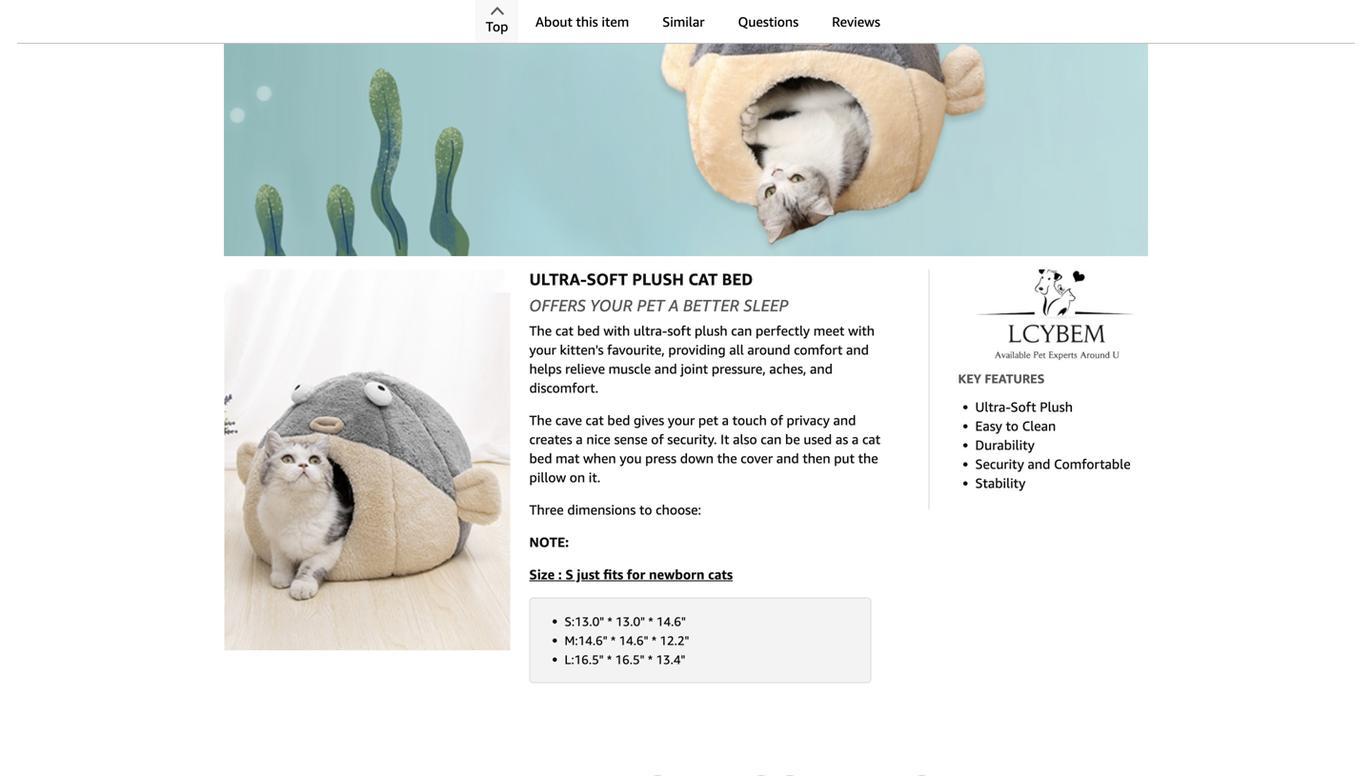 Task type: locate. For each thing, give the bounding box(es) containing it.
can up all
[[731, 323, 752, 339]]

pillow
[[529, 470, 566, 486]]

0 horizontal spatial of
[[651, 432, 664, 448]]

you
[[620, 451, 642, 467]]

your inside "the cave cat bed gives your pet a touch of privacy and creates a nice sense of security. it also can be used as a cat bed mat when you press down the cover and then put the pillow on it."
[[668, 413, 695, 429]]

touch
[[733, 413, 767, 429]]

2 horizontal spatial a
[[852, 432, 859, 448]]

with right meet
[[848, 323, 875, 339]]

2 horizontal spatial cat
[[863, 432, 881, 448]]

ultra-
[[634, 323, 668, 339]]

* up 16.5"
[[611, 634, 616, 649]]

0 vertical spatial the
[[529, 323, 552, 339]]

1 horizontal spatial with
[[848, 323, 875, 339]]

0 vertical spatial your
[[529, 342, 557, 358]]

and down comfort
[[810, 361, 833, 377]]

cat bed image
[[224, 0, 1148, 256], [224, 270, 510, 651], [958, 270, 1148, 365], [224, 716, 1148, 777]]

13.4"
[[656, 653, 686, 668]]

0 horizontal spatial can
[[731, 323, 752, 339]]

cave
[[556, 413, 582, 429]]

cat inside ultra-soft plush cat bed offers your pet a better sleep the cat bed with ultra-soft plush can perfectly meet with your kitten's favourite, providing all around comfort and helps relieve muscle and joint pressure, aches, and discomfort.
[[556, 323, 574, 339]]

bed
[[722, 270, 753, 289]]

0 horizontal spatial with
[[604, 323, 630, 339]]

with down your
[[604, 323, 630, 339]]

the up creates
[[529, 413, 552, 429]]

with
[[604, 323, 630, 339], [848, 323, 875, 339]]

about
[[536, 14, 573, 30]]

meet
[[814, 323, 845, 339]]

size : s  just fits for newborn cats
[[529, 567, 733, 583]]

the down 'it'
[[717, 451, 737, 467]]

and inside ultra-soft plush easy to clean durability security and comfortable stability
[[1028, 456, 1051, 472]]

1 horizontal spatial bed
[[577, 323, 600, 339]]

your up helps
[[529, 342, 557, 358]]

three
[[529, 502, 564, 518]]

1 horizontal spatial of
[[771, 413, 783, 429]]

a
[[669, 296, 679, 315]]

to left choose:
[[640, 502, 652, 518]]

about this item
[[536, 14, 629, 30]]

14.6"
[[657, 615, 686, 630], [619, 634, 649, 649]]

1 vertical spatial your
[[668, 413, 695, 429]]

providing
[[669, 342, 726, 358]]

1 vertical spatial cat
[[586, 413, 604, 429]]

14.6" down 13.0"
[[619, 634, 649, 649]]

0 horizontal spatial 14.6"
[[619, 634, 649, 649]]

a right as
[[852, 432, 859, 448]]

the
[[717, 451, 737, 467], [858, 451, 878, 467]]

1 the from the top
[[529, 323, 552, 339]]

cat right as
[[863, 432, 881, 448]]

0 horizontal spatial the
[[717, 451, 737, 467]]

features
[[985, 372, 1045, 386]]

of up press on the left of page
[[651, 432, 664, 448]]

item
[[602, 14, 629, 30]]

* right 13.0"
[[648, 615, 653, 630]]

1 horizontal spatial can
[[761, 432, 782, 448]]

1 horizontal spatial your
[[668, 413, 695, 429]]

and down clean
[[1028, 456, 1051, 472]]

cat up nice
[[586, 413, 604, 429]]

the inside ultra-soft plush cat bed offers your pet a better sleep the cat bed with ultra-soft plush can perfectly meet with your kitten's favourite, providing all around comfort and helps relieve muscle and joint pressure, aches, and discomfort.
[[529, 323, 552, 339]]

0 horizontal spatial your
[[529, 342, 557, 358]]

2 the from the left
[[858, 451, 878, 467]]

ultra-
[[529, 270, 587, 289]]

1 vertical spatial of
[[651, 432, 664, 448]]

can
[[731, 323, 752, 339], [761, 432, 782, 448]]

1 vertical spatial the
[[529, 413, 552, 429]]

your
[[590, 296, 633, 315]]

the down offers
[[529, 323, 552, 339]]

size
[[529, 567, 555, 583]]

0 horizontal spatial a
[[576, 432, 583, 448]]

soft
[[668, 323, 691, 339]]

0 vertical spatial to
[[1006, 418, 1019, 434]]

of right touch
[[771, 413, 783, 429]]

to up durability
[[1006, 418, 1019, 434]]

similar
[[663, 14, 705, 30]]

ultra-
[[976, 399, 1011, 415]]

0 vertical spatial cat
[[556, 323, 574, 339]]

0 vertical spatial bed
[[577, 323, 600, 339]]

cat
[[556, 323, 574, 339], [586, 413, 604, 429], [863, 432, 881, 448]]

security.
[[667, 432, 717, 448]]

questions
[[738, 14, 799, 30]]

bed up kitten's
[[577, 323, 600, 339]]

0 vertical spatial can
[[731, 323, 752, 339]]

around
[[748, 342, 791, 358]]

to
[[1006, 418, 1019, 434], [640, 502, 652, 518]]

cat up kitten's
[[556, 323, 574, 339]]

* left 12.2"
[[652, 634, 657, 649]]

your
[[529, 342, 557, 358], [668, 413, 695, 429]]

s
[[566, 567, 573, 583]]

a right pet
[[722, 413, 729, 429]]

1 horizontal spatial 14.6"
[[657, 615, 686, 630]]

reviews
[[832, 14, 881, 30]]

when
[[583, 451, 616, 467]]

this
[[576, 14, 598, 30]]

put
[[834, 451, 855, 467]]

14.6" up 12.2"
[[657, 615, 686, 630]]

the
[[529, 323, 552, 339], [529, 413, 552, 429]]

better
[[683, 296, 740, 315]]

a
[[722, 413, 729, 429], [576, 432, 583, 448], [852, 432, 859, 448]]

durability
[[976, 437, 1035, 453]]

your up security.
[[668, 413, 695, 429]]

1 vertical spatial can
[[761, 432, 782, 448]]

2 the from the top
[[529, 413, 552, 429]]

0 horizontal spatial cat
[[556, 323, 574, 339]]

newborn
[[649, 567, 705, 583]]

1 horizontal spatial to
[[1006, 418, 1019, 434]]

2 horizontal spatial bed
[[608, 413, 630, 429]]

offers
[[529, 296, 586, 315]]

the inside "the cave cat bed gives your pet a touch of privacy and creates a nice sense of security. it also can be used as a cat bed mat when you press down the cover and then put the pillow on it."
[[529, 413, 552, 429]]

bed
[[577, 323, 600, 339], [608, 413, 630, 429], [529, 451, 552, 467]]

it.
[[589, 470, 601, 486]]

2 with from the left
[[848, 323, 875, 339]]

of
[[771, 413, 783, 429], [651, 432, 664, 448]]

can left be
[[761, 432, 782, 448]]

discomfort.
[[529, 380, 599, 396]]

then
[[803, 451, 831, 467]]

pet
[[637, 296, 665, 315]]

cat
[[688, 270, 718, 289]]

be
[[785, 432, 800, 448]]

the right the "put"
[[858, 451, 878, 467]]

1 vertical spatial to
[[640, 502, 652, 518]]

0 horizontal spatial bed
[[529, 451, 552, 467]]

just
[[577, 567, 600, 583]]

1 horizontal spatial the
[[858, 451, 878, 467]]

nice
[[586, 432, 611, 448]]

bed up pillow
[[529, 451, 552, 467]]

bed up sense
[[608, 413, 630, 429]]

helps
[[529, 361, 562, 377]]

and right comfort
[[846, 342, 869, 358]]

perfectly
[[756, 323, 810, 339]]

a left nice
[[576, 432, 583, 448]]

comfort
[[794, 342, 843, 358]]

and down be
[[777, 451, 799, 467]]

1 horizontal spatial cat
[[586, 413, 604, 429]]

bed inside ultra-soft plush cat bed offers your pet a better sleep the cat bed with ultra-soft plush can perfectly meet with your kitten's favourite, providing all around comfort and helps relieve muscle and joint pressure, aches, and discomfort.
[[577, 323, 600, 339]]

and
[[846, 342, 869, 358], [655, 361, 677, 377], [810, 361, 833, 377], [834, 413, 856, 429], [777, 451, 799, 467], [1028, 456, 1051, 472]]



Task type: vqa. For each thing, say whether or not it's contained in the screenshot.
Amazon Image
no



Task type: describe. For each thing, give the bounding box(es) containing it.
can inside "the cave cat bed gives your pet a touch of privacy and creates a nice sense of security. it also can be used as a cat bed mat when you press down the cover and then put the pillow on it."
[[761, 432, 782, 448]]

:
[[558, 567, 562, 583]]

soft
[[587, 270, 628, 289]]

l:16.5"
[[565, 653, 604, 668]]

key
[[958, 372, 982, 386]]

top
[[486, 19, 508, 34]]

mat
[[556, 451, 580, 467]]

kitten's
[[560, 342, 604, 358]]

sense
[[614, 432, 648, 448]]

can inside ultra-soft plush cat bed offers your pet a better sleep the cat bed with ultra-soft plush can perfectly meet with your kitten's favourite, providing all around comfort and helps relieve muscle and joint pressure, aches, and discomfort.
[[731, 323, 752, 339]]

1 the from the left
[[717, 451, 737, 467]]

joint
[[681, 361, 708, 377]]

all
[[729, 342, 744, 358]]

and up as
[[834, 413, 856, 429]]

choose:
[[656, 502, 701, 518]]

clean
[[1022, 418, 1056, 434]]

pressure,
[[712, 361, 766, 377]]

note:
[[529, 535, 569, 551]]

plush
[[695, 323, 728, 339]]

security
[[976, 456, 1024, 472]]

it
[[721, 432, 730, 448]]

on
[[570, 470, 585, 486]]

0 vertical spatial 14.6"
[[657, 615, 686, 630]]

press
[[645, 451, 677, 467]]

1 horizontal spatial a
[[722, 413, 729, 429]]

privacy
[[787, 413, 830, 429]]

and left joint
[[655, 361, 677, 377]]

sleep
[[744, 296, 789, 315]]

1 vertical spatial 14.6"
[[619, 634, 649, 649]]

s:13.0" * 13.0" * 14.6" m:14.6" * 14.6" * 12.2" l:16.5" * 16.5" * 13.4"
[[565, 615, 689, 668]]

ultra-soft plush cat bed offers your pet a better sleep the cat bed with ultra-soft plush can perfectly meet with your kitten's favourite, providing all around comfort and helps relieve muscle and joint pressure, aches, and discomfort.
[[529, 270, 875, 396]]

pet
[[699, 413, 719, 429]]

creates
[[529, 432, 572, 448]]

plush
[[1040, 399, 1073, 415]]

2 vertical spatial cat
[[863, 432, 881, 448]]

m:14.6"
[[565, 634, 608, 649]]

gives
[[634, 413, 664, 429]]

* left 16.5"
[[607, 653, 612, 668]]

ultra-soft plush easy to clean durability security and comfortable stability
[[976, 399, 1131, 491]]

plush
[[632, 270, 684, 289]]

0 vertical spatial of
[[771, 413, 783, 429]]

s:13.0"
[[565, 615, 604, 630]]

13.0"
[[616, 615, 645, 630]]

three dimensions to choose:
[[529, 502, 701, 518]]

easy
[[976, 418, 1003, 434]]

comfortable
[[1054, 456, 1131, 472]]

12.2"
[[660, 634, 689, 649]]

* left 13.4"
[[648, 653, 653, 668]]

as
[[836, 432, 849, 448]]

to inside ultra-soft plush easy to clean durability security and comfortable stability
[[1006, 418, 1019, 434]]

dimensions
[[567, 502, 636, 518]]

your inside ultra-soft plush cat bed offers your pet a better sleep the cat bed with ultra-soft plush can perfectly meet with your kitten's favourite, providing all around comfort and helps relieve muscle and joint pressure, aches, and discomfort.
[[529, 342, 557, 358]]

favourite,
[[607, 342, 665, 358]]

0 horizontal spatial to
[[640, 502, 652, 518]]

the cave cat bed gives your pet a touch of privacy and creates a nice sense of security. it also can be used as a cat bed mat when you press down the cover and then put the pillow on it.
[[529, 413, 881, 486]]

* left 13.0"
[[608, 615, 612, 630]]

down
[[680, 451, 714, 467]]

fits
[[604, 567, 624, 583]]

muscle
[[609, 361, 651, 377]]

also
[[733, 432, 757, 448]]

for
[[627, 567, 646, 583]]

used
[[804, 432, 832, 448]]

16.5"
[[615, 653, 645, 668]]

cats
[[708, 567, 733, 583]]

key features
[[958, 372, 1045, 386]]

2 vertical spatial bed
[[529, 451, 552, 467]]

cover
[[741, 451, 773, 467]]

1 with from the left
[[604, 323, 630, 339]]

1 vertical spatial bed
[[608, 413, 630, 429]]

aches,
[[770, 361, 807, 377]]

soft
[[1011, 399, 1037, 415]]

stability
[[976, 476, 1026, 491]]

relieve
[[565, 361, 605, 377]]



